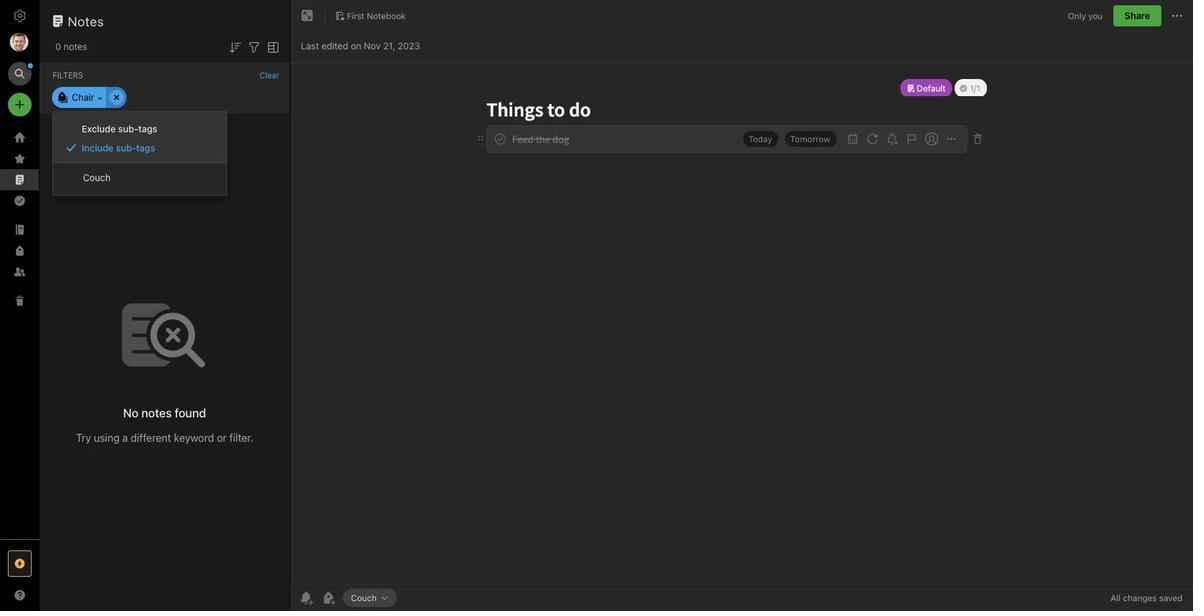 Task type: describe. For each thing, give the bounding box(es) containing it.
notes for 0
[[64, 41, 87, 52]]

share
[[1125, 10, 1151, 21]]

Sub-tag field
[[94, 91, 106, 104]]

21,
[[383, 41, 395, 51]]

first notebook
[[347, 11, 406, 20]]

only
[[1068, 11, 1086, 21]]

include sub-tags link
[[53, 138, 227, 157]]

all
[[1111, 593, 1121, 603]]

exclude
[[82, 123, 116, 134]]

exclude sub-tags
[[82, 123, 157, 134]]

exclude sub-tags link
[[53, 120, 227, 138]]

keyword
[[174, 432, 214, 444]]

add filters image
[[246, 39, 262, 55]]

found
[[175, 406, 206, 420]]

notes
[[68, 13, 104, 29]]

share button
[[1114, 5, 1162, 26]]

tags for include sub-tags
[[136, 142, 155, 153]]

include sub-tags
[[82, 142, 155, 153]]

dropdown list menu
[[53, 120, 227, 162]]

Add filters field
[[246, 38, 262, 55]]

click to expand image
[[34, 587, 44, 603]]

More actions field
[[1170, 5, 1185, 26]]

expand note image
[[300, 8, 315, 24]]

Note Editor text field
[[290, 63, 1193, 584]]

include
[[82, 142, 114, 153]]

Sort options field
[[227, 38, 243, 55]]

notebook
[[367, 11, 406, 20]]

you
[[1089, 11, 1103, 21]]

Couch Tag actions field
[[377, 593, 389, 603]]

a
[[122, 432, 128, 444]]

chair
[[72, 92, 94, 103]]

sub- for exclude
[[118, 123, 138, 134]]

View options field
[[262, 38, 281, 55]]



Task type: vqa. For each thing, say whether or not it's contained in the screenshot.
In inside 'Button'
no



Task type: locate. For each thing, give the bounding box(es) containing it.
1 vertical spatial notes
[[141, 406, 172, 420]]

0 horizontal spatial couch
[[83, 172, 111, 183]]

couch right add tag 'icon'
[[351, 593, 377, 603]]

tree
[[0, 127, 40, 539]]

upgrade image
[[12, 556, 28, 572]]

account image
[[10, 33, 28, 51]]

couch inside button
[[351, 593, 377, 603]]

tags for exclude sub-tags
[[138, 123, 157, 134]]

tags down "exclude sub-tags" link
[[136, 142, 155, 153]]

last
[[301, 41, 319, 51]]

settings image
[[12, 8, 28, 24]]

1 vertical spatial couch
[[351, 593, 377, 603]]

add a reminder image
[[298, 590, 314, 606]]

saved
[[1159, 593, 1183, 603]]

no notes found
[[123, 406, 206, 420]]

changes
[[1123, 593, 1157, 603]]

notes
[[64, 41, 87, 52], [141, 406, 172, 420]]

0 notes
[[55, 41, 87, 52]]

all changes saved
[[1111, 593, 1183, 603]]

Account field
[[0, 29, 40, 55]]

0 vertical spatial notes
[[64, 41, 87, 52]]

last edited on nov 21, 2023
[[301, 41, 420, 51]]

2023
[[398, 41, 420, 51]]

0 vertical spatial couch
[[83, 172, 111, 183]]

notes right 0
[[64, 41, 87, 52]]

clear button
[[260, 70, 279, 80]]

chair button
[[52, 87, 126, 108], [71, 91, 94, 104]]

1 horizontal spatial couch
[[351, 593, 377, 603]]

different
[[131, 432, 171, 444]]

1 vertical spatial tags
[[136, 142, 155, 153]]

notes up different
[[141, 406, 172, 420]]

WHAT'S NEW field
[[0, 585, 40, 606]]

0 horizontal spatial notes
[[64, 41, 87, 52]]

couch down 'include'
[[83, 172, 111, 183]]

1 vertical spatial sub-
[[116, 142, 136, 153]]

clear
[[260, 70, 279, 80]]

first notebook button
[[331, 7, 411, 25]]

1 horizontal spatial notes
[[141, 406, 172, 420]]

try using a different keyword or filter.
[[76, 432, 253, 444]]

add tag image
[[321, 590, 337, 606]]

sub- up the include sub-tags
[[118, 123, 138, 134]]

edited
[[322, 41, 348, 51]]

or
[[217, 432, 227, 444]]

filter.
[[229, 432, 253, 444]]

more actions image
[[1170, 8, 1185, 24]]

tags up include sub-tags link
[[138, 123, 157, 134]]

home image
[[12, 130, 28, 146]]

tags
[[138, 123, 157, 134], [136, 142, 155, 153]]

nov
[[364, 41, 381, 51]]

no
[[123, 406, 139, 420]]

using
[[94, 432, 120, 444]]

0 vertical spatial sub-
[[118, 123, 138, 134]]

try
[[76, 432, 91, 444]]

0
[[55, 41, 61, 52]]

sub-
[[118, 123, 138, 134], [116, 142, 136, 153]]

notes for no
[[141, 406, 172, 420]]

couch
[[83, 172, 111, 183], [351, 593, 377, 603]]

note window element
[[290, 0, 1193, 611]]

0 vertical spatial tags
[[138, 123, 157, 134]]

filters
[[53, 70, 83, 80]]

first
[[347, 11, 365, 20]]

sub- down exclude sub-tags
[[116, 142, 136, 153]]

on
[[351, 41, 361, 51]]

sub- for include
[[116, 142, 136, 153]]

only you
[[1068, 11, 1103, 21]]

couch button
[[343, 589, 397, 607]]



